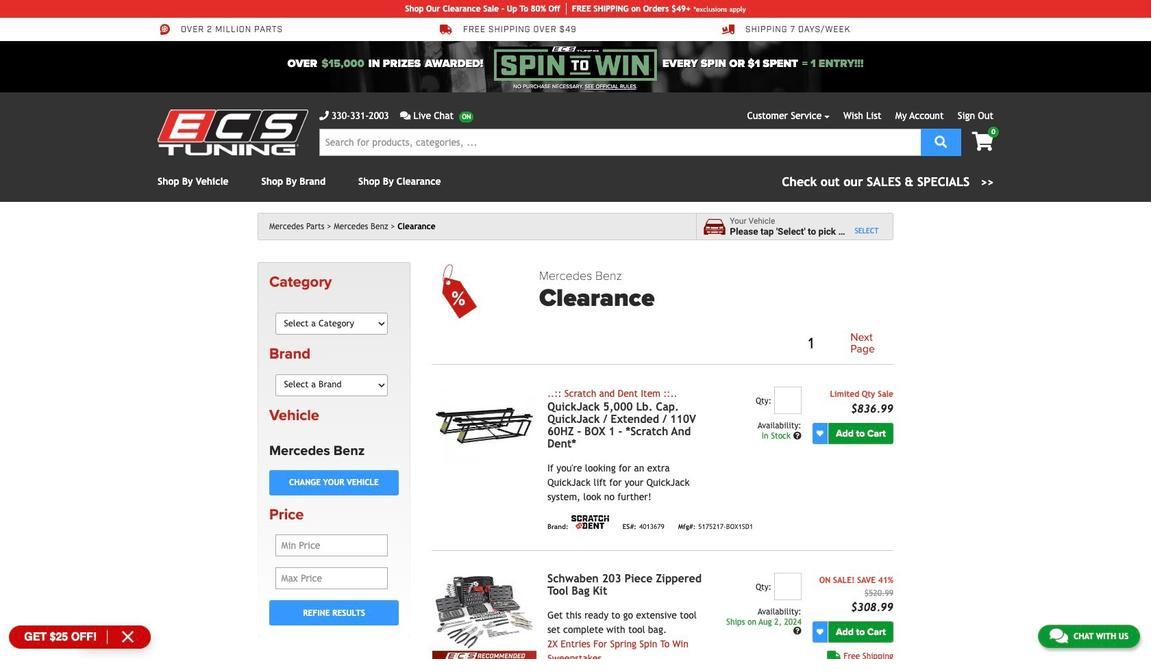 Task type: vqa. For each thing, say whether or not it's contained in the screenshot.
ES#2996482 - 014121SCH01AKT2 - SCHWABEN 203 PIECE ZIPPERED TOOL BAG KIT  - GET THIS READY TO GO EXTENSIVE TOOL SET COMPLETE WITH TOOL BAG. - SCHWABEN - AUDI BMW VOLKSWAGEN MERCEDES BENZ MINI PORSCHE image
yes



Task type: describe. For each thing, give the bounding box(es) containing it.
comments image
[[400, 111, 411, 121]]

es#4013679 - 5175217-box1sd1 - quickjack 5,000 lb. cap. quickjack / extended / 110v 60hz - box 1 - *scratch and dent* - if you're looking for an extra quickjack lift for your quickjack system, look no further! - scratch & dent - audi bmw volkswagen mercedes benz mini porsche image
[[432, 387, 537, 465]]

1 add to wish list image from the top
[[817, 431, 823, 437]]

comments image
[[1050, 628, 1068, 645]]

question circle image
[[793, 628, 802, 636]]

Min Price number field
[[275, 535, 388, 557]]

Max Price number field
[[275, 568, 388, 590]]

Search text field
[[319, 129, 921, 156]]



Task type: locate. For each thing, give the bounding box(es) containing it.
add to wish list image
[[817, 431, 823, 437], [817, 629, 823, 636]]

paginated product list navigation navigation
[[539, 329, 894, 359]]

ecs tuning recommends this product. image
[[432, 652, 537, 660]]

0 vertical spatial add to wish list image
[[817, 431, 823, 437]]

add to wish list image right question circle image
[[817, 431, 823, 437]]

1 vertical spatial add to wish list image
[[817, 629, 823, 636]]

add to wish list image right question circle icon
[[817, 629, 823, 636]]

scratch & dent - corporate logo image
[[571, 516, 609, 530]]

None number field
[[774, 387, 802, 414], [774, 573, 802, 601], [774, 387, 802, 414], [774, 573, 802, 601]]

shopping cart image
[[972, 132, 994, 151]]

es#2996482 - 014121sch01akt2 - schwaben 203 piece zippered tool bag kit  - get this ready to go extensive tool set complete with tool bag. - schwaben - audi bmw volkswagen mercedes benz mini porsche image
[[432, 573, 537, 652]]

search image
[[935, 135, 947, 148]]

question circle image
[[793, 432, 802, 441]]

ecs tuning image
[[158, 110, 308, 156]]

2 add to wish list image from the top
[[817, 629, 823, 636]]

ecs tuning 'spin to win' contest logo image
[[494, 47, 657, 81]]

phone image
[[319, 111, 329, 121]]



